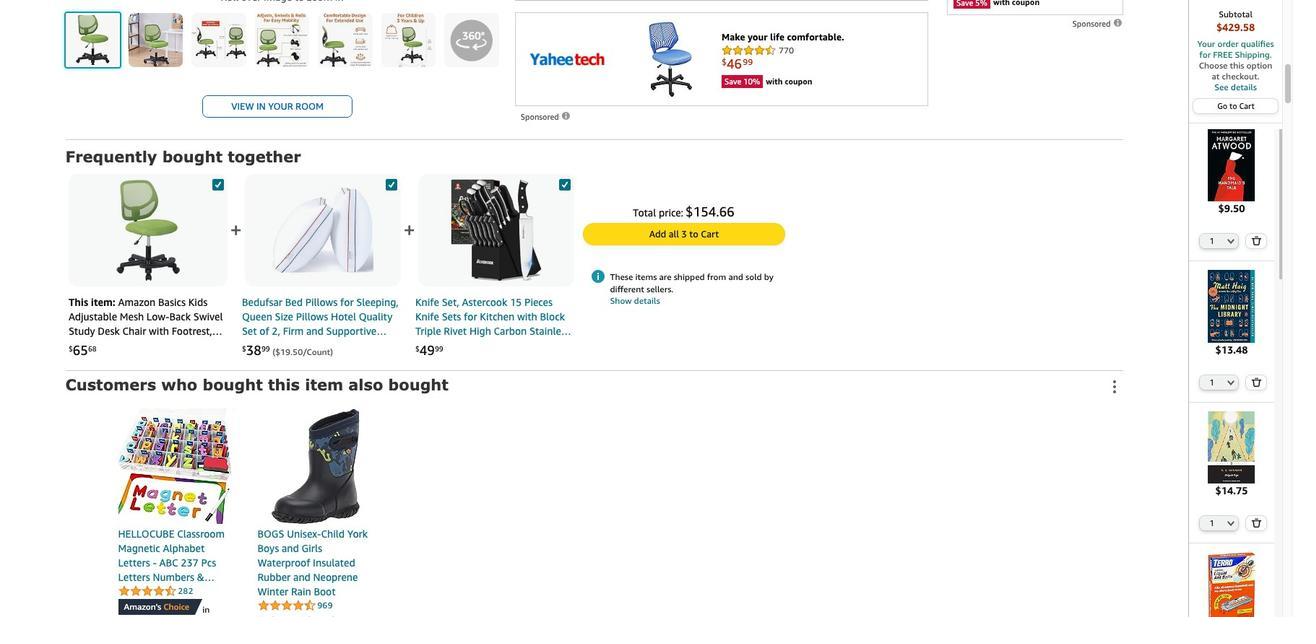 Task type: vqa. For each thing, say whether or not it's contained in the screenshot.
the topmost Sponsored
yes



Task type: describe. For each thing, give the bounding box(es) containing it.
rivet
[[444, 325, 467, 337]]

$ for 65
[[69, 345, 73, 353]]

child
[[321, 528, 345, 540]]

0 horizontal spatial details
[[634, 296, 660, 306]]

from
[[707, 272, 726, 283]]

dropdown image for $9.50
[[1228, 239, 1235, 244]]

bought left together
[[162, 147, 223, 165]]

frequently
[[65, 147, 157, 165]]

subtotal $429.58
[[1217, 9, 1255, 33]]

by
[[764, 272, 774, 283]]

68
[[88, 345, 97, 353]]

york
[[347, 528, 368, 540]]

who
[[161, 376, 197, 394]]

list containing hellocube classroom magnetic alphabet letters - abc 237 pcs letters numbers & pattern with side magnetic board foam for kids spel
[[94, 409, 1094, 618]]

go to cart link
[[1194, 99, 1278, 113]]

for up cooling
[[322, 340, 335, 352]]

knife set, astercook 15 pieces knife sets for kitchen with block triple rivet high carbon stainless steel kitchen knife set with sharpener, dishwasher safe, black link
[[415, 296, 574, 366]]

237
[[181, 557, 199, 569]]

rain
[[291, 586, 311, 598]]

neoprene
[[313, 572, 358, 584]]

pcs
[[201, 557, 216, 569]]

65
[[73, 342, 88, 358]]

different
[[610, 284, 644, 295]]

customers who bought this item also bought
[[65, 376, 449, 394]]

49
[[420, 342, 435, 358]]

1 letters from the top
[[118, 557, 150, 569]]

knife set, astercook 15 pieces knife sets for kitchen with block triple rivet high carbon stainless steel kitchen knife set w image
[[446, 180, 547, 281]]

99 for 49
[[435, 345, 443, 353]]

quality
[[359, 311, 393, 323]]

amazon's choice
[[124, 602, 189, 613]]

$ 38 99 ($19.50/count)
[[242, 342, 333, 358]]

block
[[540, 311, 565, 323]]

down
[[348, 354, 374, 366]]

bed
[[285, 296, 303, 309]]

pillow
[[346, 368, 374, 381]]

your
[[268, 100, 293, 112]]

high
[[470, 325, 491, 337]]

sold
[[746, 272, 762, 283]]

and up rain
[[293, 572, 311, 584]]

2 vertical spatial knife
[[478, 340, 502, 352]]

abc
[[159, 557, 178, 569]]

set,
[[442, 296, 459, 309]]

these
[[610, 272, 633, 283]]

price:
[[659, 207, 684, 219]]

customers
[[65, 376, 156, 394]]

and right firm
[[306, 325, 324, 337]]

99 for 38
[[261, 345, 270, 353]]

items
[[635, 272, 657, 283]]

rubber
[[258, 572, 291, 584]]

delete image for $14.75
[[1252, 519, 1262, 528]]

and inside these items are shipped from and sold by different sellers.
[[729, 272, 743, 283]]

adjustable
[[69, 311, 117, 323]]

set inside bedufsar bed pillows for sleeping, queen size pillows hotel quality set of 2, firm and supportive gusseted pillows for side and back sleepers, cooling down alternative fluffy soft pillow (20x30 in)
[[242, 325, 257, 337]]

unisex-
[[287, 528, 321, 540]]

green
[[69, 340, 96, 352]]

for up hotel
[[340, 296, 354, 309]]

this item:
[[69, 296, 118, 309]]

0 horizontal spatial sponsored link
[[521, 110, 571, 124]]

your
[[1198, 38, 1216, 49]]

chair
[[122, 325, 146, 337]]

alert image
[[591, 270, 604, 283]]

board
[[163, 600, 190, 613]]

bogs unisex-child york boys and girls waterproof insulated rubber and neoprene winter rain boot link
[[258, 527, 373, 600]]

show
[[610, 296, 632, 306]]

bought down 38
[[203, 376, 263, 394]]

back inside amazon basics kids adjustable mesh low-back swivel study desk chair with footrest, green
[[169, 311, 191, 323]]

2 letters from the top
[[118, 572, 150, 584]]

2,
[[272, 325, 280, 337]]

insulated
[[313, 557, 355, 569]]

dishwasher
[[467, 354, 519, 366]]

0 horizontal spatial kitchen
[[441, 340, 476, 352]]

side inside bedufsar bed pillows for sleeping, queen size pillows hotel quality set of 2, firm and supportive gusseted pillows for side and back sleepers, cooling down alternative fluffy soft pillow (20x30 in)
[[338, 340, 357, 352]]

bedufsar bed pillows for sleeping, queen size pillows hotel quality set of 2, firm and supportive gusseted pillows for side and back sleepers, cooling down alternative fluffy soft pillow (20x30 in) link
[[242, 296, 401, 395]]

$429.58
[[1217, 21, 1255, 33]]

bogs unisex-child york boys and girls waterproof insulated rubber and neoprene winter rain boot image
[[258, 409, 373, 525]]

all
[[669, 228, 679, 240]]

$ 49 99
[[415, 342, 443, 358]]

carbon
[[494, 325, 527, 337]]

qualifies
[[1241, 38, 1274, 49]]

girls
[[302, 543, 322, 555]]

mesh
[[120, 311, 144, 323]]

1 for $9.50
[[1210, 236, 1214, 246]]

1 horizontal spatial cart
[[1240, 101, 1255, 111]]

at
[[1212, 71, 1220, 82]]

delete image for $13.48
[[1252, 378, 1262, 387]]

add all 3 to cart
[[649, 228, 719, 240]]

queen
[[242, 311, 272, 323]]

for inside hellocube classroom magnetic alphabet letters - abc 237 pcs letters numbers & pattern with side magnetic board foam for kids spel
[[118, 615, 132, 618]]

together
[[228, 147, 301, 165]]

sleeping,
[[356, 296, 399, 309]]

free
[[1213, 49, 1233, 60]]

steel
[[415, 340, 439, 352]]

hellocube classroom magnetic alphabet letters - abc 237 pcs letters numbers & pattern with side magnetic board foam for kids spel link
[[118, 527, 234, 618]]

15
[[510, 296, 522, 309]]

waterproof
[[258, 557, 310, 569]]

0 vertical spatial sponsored link
[[1073, 18, 1123, 29]]

0 horizontal spatial this
[[268, 376, 300, 394]]

these items are shipped from and sold by different sellers.
[[610, 272, 774, 295]]

view in your room link
[[65, 89, 499, 124]]

1 vertical spatial knife
[[415, 311, 439, 323]]

delete image
[[1252, 236, 1262, 246]]

boys
[[258, 543, 279, 555]]

$ for 49
[[415, 345, 420, 353]]

&
[[197, 572, 204, 584]]

low-
[[147, 311, 169, 323]]

3
[[682, 228, 687, 240]]

0 vertical spatial kitchen
[[480, 311, 515, 323]]

alternative
[[242, 368, 292, 381]]

item:
[[91, 296, 115, 309]]

969
[[317, 600, 333, 611]]

$ 65 68
[[69, 342, 97, 358]]

this inside "your order qualifies for free shipping. choose this option at checkout. see details"
[[1230, 60, 1245, 71]]



Task type: locate. For each thing, give the bounding box(es) containing it.
to inside go to cart link
[[1230, 101, 1238, 111]]

1 vertical spatial cart
[[701, 228, 719, 240]]

this
[[69, 296, 88, 309]]

for left free
[[1200, 49, 1211, 60]]

pillows
[[305, 296, 338, 309], [296, 311, 328, 323], [287, 340, 319, 352]]

footrest,
[[172, 325, 212, 337]]

sellers.
[[647, 284, 674, 295]]

with
[[517, 311, 537, 323], [149, 325, 169, 337], [523, 340, 543, 352], [155, 586, 175, 598]]

2 magnetic from the top
[[118, 600, 160, 613]]

0 vertical spatial set
[[242, 325, 257, 337]]

0 horizontal spatial $
[[69, 345, 73, 353]]

bogs unisex-child york boys and girls waterproof insulated rubber and neoprene winter rain boot
[[258, 528, 368, 598]]

0 vertical spatial delete image
[[1252, 378, 1262, 387]]

details down sellers.
[[634, 296, 660, 306]]

sharpener,
[[415, 354, 465, 366]]

for up high
[[464, 311, 477, 323]]

leave feedback on sponsored ad element for the top sponsored link
[[1073, 19, 1123, 29]]

1 up malgudi days (penguin classics) image at the right of the page
[[1210, 378, 1214, 387]]

$14.75
[[1216, 485, 1248, 497]]

1 horizontal spatial set
[[505, 340, 520, 352]]

1 for $14.75
[[1210, 519, 1214, 528]]

pillows up hotel
[[305, 296, 338, 309]]

and up down
[[360, 340, 377, 352]]

back down gusseted
[[242, 354, 263, 366]]

letters left -
[[118, 557, 150, 569]]

1 vertical spatial sponsored
[[521, 112, 561, 121]]

kids inside amazon basics kids adjustable mesh low-back swivel study desk chair with footrest, green
[[188, 296, 208, 309]]

dropdown image for $14.75
[[1228, 521, 1235, 527]]

pillows down firm
[[287, 340, 319, 352]]

2 $ from the left
[[242, 345, 246, 353]]

0 horizontal spatial cart
[[701, 228, 719, 240]]

$ up alternative
[[242, 345, 246, 353]]

magnetic down pattern
[[118, 600, 160, 613]]

swivel
[[194, 311, 223, 323]]

subtotal
[[1219, 9, 1253, 20]]

show details
[[610, 296, 660, 306]]

this
[[1230, 60, 1245, 71], [268, 376, 300, 394]]

1 for $13.48
[[1210, 378, 1214, 387]]

$ down triple
[[415, 345, 420, 353]]

back down basics
[[169, 311, 191, 323]]

99 up sharpener,
[[435, 345, 443, 353]]

bought down sharpener,
[[388, 376, 449, 394]]

99 inside $ 38 99 ($19.50/count)
[[261, 345, 270, 353]]

this down sleepers,
[[268, 376, 300, 394]]

0 vertical spatial magnetic
[[118, 543, 160, 555]]

1 horizontal spatial details
[[1231, 82, 1257, 92]]

+ for ($19.50/count)
[[230, 218, 242, 242]]

1 horizontal spatial sponsored link
[[1073, 18, 1123, 29]]

hellocube classroom magnetic alphabet letters - abc 237 pcs letters numbers & pattern with side magnetic board foam for kids spel
[[118, 528, 225, 618]]

magnetic down hellocube
[[118, 543, 160, 555]]

with inside amazon basics kids adjustable mesh low-back swivel study desk chair with footrest, green
[[149, 325, 169, 337]]

view
[[231, 100, 254, 112]]

$
[[69, 345, 73, 353], [242, 345, 246, 353], [415, 345, 420, 353]]

see details link
[[1197, 82, 1275, 92]]

set inside knife set, astercook 15 pieces knife sets for kitchen with block triple rivet high carbon stainless steel kitchen knife set with sharpener, dishwasher safe, black
[[505, 340, 520, 352]]

0 vertical spatial kids
[[188, 296, 208, 309]]

checkbox image
[[212, 180, 224, 191], [559, 180, 570, 191]]

delete image up terro t300b liquid ant killer, 12 bait stations 'image' at the right bottom
[[1252, 519, 1262, 528]]

in
[[256, 100, 266, 112]]

1 magnetic from the top
[[118, 543, 160, 555]]

99
[[261, 345, 270, 353], [435, 345, 443, 353]]

in)
[[276, 383, 288, 395]]

shipping.
[[1235, 49, 1272, 60]]

1 vertical spatial magnetic
[[118, 600, 160, 613]]

2 vertical spatial pillows
[[287, 340, 319, 352]]

$ for 38
[[242, 345, 246, 353]]

1 vertical spatial pillows
[[296, 311, 328, 323]]

1 vertical spatial sponsored link
[[521, 110, 571, 124]]

gusseted
[[242, 340, 284, 352]]

0 horizontal spatial sponsored
[[521, 112, 561, 121]]

dropdown image down $13.48 at the right of page
[[1228, 380, 1235, 386]]

stainless
[[530, 325, 570, 337]]

2 99 from the left
[[435, 345, 443, 353]]

set
[[242, 325, 257, 337], [505, 340, 520, 352]]

1 vertical spatial set
[[505, 340, 520, 352]]

1 horizontal spatial this
[[1230, 60, 1245, 71]]

sets
[[442, 311, 461, 323]]

2 1 from the top
[[1210, 378, 1214, 387]]

the handmaid&#39;s tale image
[[1196, 129, 1268, 202]]

969 link
[[258, 599, 333, 613]]

1 vertical spatial delete image
[[1252, 519, 1262, 528]]

1 horizontal spatial +
[[404, 218, 415, 242]]

2 delete image from the top
[[1252, 519, 1262, 528]]

$ inside the $ 49 99
[[415, 345, 420, 353]]

0 horizontal spatial set
[[242, 325, 257, 337]]

triple
[[415, 325, 441, 337]]

alphabet
[[163, 543, 205, 555]]

282
[[178, 586, 193, 597]]

total
[[633, 207, 656, 219]]

1 horizontal spatial leave feedback on sponsored ad element
[[1073, 19, 1123, 29]]

back inside bedufsar bed pillows for sleeping, queen size pillows hotel quality set of 2, firm and supportive gusseted pillows for side and back sleepers, cooling down alternative fluffy soft pillow (20x30 in)
[[242, 354, 263, 366]]

magnetic
[[118, 543, 160, 555], [118, 600, 160, 613]]

kids inside hellocube classroom magnetic alphabet letters - abc 237 pcs letters numbers & pattern with side magnetic board foam for kids spel
[[134, 615, 153, 618]]

Add all 3 to Cart submit
[[583, 224, 784, 245]]

3 1 from the top
[[1210, 519, 1214, 528]]

frequently bought together
[[65, 147, 301, 165]]

to right 3
[[690, 228, 699, 240]]

bedufsar bed pillows for sleeping, queen size pillows hotel quality set of 2, firm and supportive gusseted pillows for side a image
[[272, 180, 373, 281]]

with down pieces at the top of page
[[517, 311, 537, 323]]

0 vertical spatial cart
[[1240, 101, 1255, 111]]

0 vertical spatial leave feedback on sponsored ad element
[[1073, 19, 1123, 29]]

sleepers,
[[266, 354, 307, 366]]

2 vertical spatial 1
[[1210, 519, 1214, 528]]

show details link
[[610, 296, 660, 307]]

1 vertical spatial dropdown image
[[1228, 380, 1235, 386]]

soft
[[324, 368, 344, 381]]

kids down amazon's
[[134, 615, 153, 618]]

0 horizontal spatial to
[[690, 228, 699, 240]]

list
[[94, 409, 1094, 618]]

view in your room
[[231, 100, 324, 112]]

0 horizontal spatial back
[[169, 311, 191, 323]]

go to cart
[[1218, 101, 1255, 111]]

study
[[69, 325, 95, 337]]

and up "waterproof"
[[282, 543, 299, 555]]

1 + from the left
[[230, 218, 242, 242]]

1 checkbox image from the left
[[212, 180, 224, 191]]

0 vertical spatial to
[[1230, 101, 1238, 111]]

the midnight library: a gma book club pick (a novel) image
[[1196, 270, 1268, 343]]

0 horizontal spatial side
[[178, 586, 198, 598]]

size
[[275, 311, 293, 323]]

knife left set,
[[415, 296, 439, 309]]

leave feedback on sponsored ad element
[[1073, 19, 1123, 29], [521, 112, 571, 121]]

1 horizontal spatial back
[[242, 354, 263, 366]]

1 dropdown image from the top
[[1228, 239, 1235, 244]]

for
[[1200, 49, 1211, 60], [340, 296, 354, 309], [464, 311, 477, 323], [322, 340, 335, 352], [118, 615, 132, 618]]

order
[[1218, 38, 1239, 49]]

side down 'supportive'
[[338, 340, 357, 352]]

282 link
[[118, 585, 193, 599]]

details
[[1231, 82, 1257, 92], [634, 296, 660, 306]]

1 left delete image
[[1210, 236, 1214, 246]]

1 vertical spatial side
[[178, 586, 198, 598]]

choice
[[163, 602, 189, 613]]

1 horizontal spatial checkbox image
[[559, 180, 570, 191]]

0 vertical spatial 1
[[1210, 236, 1214, 246]]

amazon basics kids adjustable mesh low-back swivel study desk chair with footrest, green
[[69, 296, 223, 352]]

2 checkbox image from the left
[[559, 180, 570, 191]]

(20x30
[[242, 383, 274, 395]]

details inside "your order qualifies for free shipping. choose this option at checkout. see details"
[[1231, 82, 1257, 92]]

$ inside $ 38 99 ($19.50/count)
[[242, 345, 246, 353]]

-
[[153, 557, 157, 569]]

2 horizontal spatial $
[[415, 345, 420, 353]]

0 vertical spatial back
[[169, 311, 191, 323]]

cart down see details link
[[1240, 101, 1255, 111]]

1 $ from the left
[[69, 345, 73, 353]]

0 vertical spatial letters
[[118, 557, 150, 569]]

0 vertical spatial pillows
[[305, 296, 338, 309]]

details up the go to cart
[[1231, 82, 1257, 92]]

2 + from the left
[[404, 218, 415, 242]]

room
[[296, 100, 324, 112]]

1 vertical spatial back
[[242, 354, 263, 366]]

pieces
[[525, 296, 553, 309]]

0 horizontal spatial leave feedback on sponsored ad element
[[521, 112, 571, 121]]

side up the board
[[178, 586, 198, 598]]

with inside hellocube classroom magnetic alphabet letters - abc 237 pcs letters numbers & pattern with side magnetic board foam for kids spel
[[155, 586, 175, 598]]

terro t300b liquid ant killer, 12 bait stations image
[[1196, 553, 1268, 618]]

2 dropdown image from the top
[[1228, 380, 1235, 386]]

dropdown image left delete image
[[1228, 239, 1235, 244]]

1 vertical spatial details
[[634, 296, 660, 306]]

0 vertical spatial sponsored
[[1073, 19, 1113, 29]]

3 dropdown image from the top
[[1228, 521, 1235, 527]]

knife up triple
[[415, 311, 439, 323]]

for down amazon's
[[118, 615, 132, 618]]

1 99 from the left
[[261, 345, 270, 353]]

1 vertical spatial leave feedback on sponsored ad element
[[521, 112, 571, 121]]

1 up terro t300b liquid ant killer, 12 bait stations 'image' at the right bottom
[[1210, 519, 1214, 528]]

kitchen down 'astercook'
[[480, 311, 515, 323]]

of
[[260, 325, 269, 337]]

amazon basics kids adjustable mesh low-back swivel study desk chair with footrest, green image
[[97, 180, 198, 281]]

and
[[729, 272, 743, 283], [306, 325, 324, 337], [360, 340, 377, 352], [282, 543, 299, 555], [293, 572, 311, 584]]

set down carbon
[[505, 340, 520, 352]]

2 vertical spatial dropdown image
[[1228, 521, 1235, 527]]

item
[[305, 376, 343, 394]]

$9.50
[[1219, 203, 1245, 215]]

knife
[[415, 296, 439, 309], [415, 311, 439, 323], [478, 340, 502, 352]]

view in your room button
[[203, 96, 352, 117]]

$154.66
[[686, 204, 735, 220]]

total price: $154.66
[[633, 204, 735, 220]]

None submit
[[65, 12, 120, 67], [129, 12, 183, 67], [192, 12, 246, 67], [255, 12, 310, 67], [318, 12, 373, 67], [381, 12, 436, 67], [444, 12, 499, 67], [1247, 234, 1266, 249], [1247, 375, 1266, 390], [1247, 517, 1266, 531], [65, 12, 120, 67], [129, 12, 183, 67], [192, 12, 246, 67], [255, 12, 310, 67], [318, 12, 373, 67], [381, 12, 436, 67], [444, 12, 499, 67], [1247, 234, 1266, 249], [1247, 375, 1266, 390], [1247, 517, 1266, 531]]

$ down the study
[[69, 345, 73, 353]]

($19.50/count)
[[273, 347, 333, 358]]

kids up swivel
[[188, 296, 208, 309]]

add
[[649, 228, 666, 240]]

hellocube
[[118, 528, 175, 540]]

kitchen
[[480, 311, 515, 323], [441, 340, 476, 352]]

winter
[[258, 586, 289, 598]]

amazon's
[[124, 602, 161, 613]]

checkbox image for 49
[[559, 180, 570, 191]]

0 vertical spatial dropdown image
[[1228, 239, 1235, 244]]

0 horizontal spatial 99
[[261, 345, 270, 353]]

knife up dishwasher
[[478, 340, 502, 352]]

1 vertical spatial this
[[268, 376, 300, 394]]

1 horizontal spatial kids
[[188, 296, 208, 309]]

+ for 49
[[404, 218, 415, 242]]

1 delete image from the top
[[1252, 378, 1262, 387]]

1 horizontal spatial side
[[338, 340, 357, 352]]

safe,
[[522, 354, 545, 366]]

1 vertical spatial letters
[[118, 572, 150, 584]]

pillows down bed
[[296, 311, 328, 323]]

delete image
[[1252, 378, 1262, 387], [1252, 519, 1262, 528]]

0 vertical spatial this
[[1230, 60, 1245, 71]]

dropdown image
[[1228, 239, 1235, 244], [1228, 380, 1235, 386], [1228, 521, 1235, 527]]

amazon
[[118, 296, 156, 309]]

side inside hellocube classroom magnetic alphabet letters - abc 237 pcs letters numbers & pattern with side magnetic board foam for kids spel
[[178, 586, 198, 598]]

kitchen down rivet
[[441, 340, 476, 352]]

1 horizontal spatial sponsored
[[1073, 19, 1113, 29]]

with up safe,
[[523, 340, 543, 352]]

kids
[[188, 296, 208, 309], [134, 615, 153, 618]]

checkbox image for 65
[[212, 180, 224, 191]]

bogs
[[258, 528, 284, 540]]

and left sold
[[729, 272, 743, 283]]

1 vertical spatial 1
[[1210, 378, 1214, 387]]

for inside knife set, astercook 15 pieces knife sets for kitchen with block triple rivet high carbon stainless steel kitchen knife set with sharpener, dishwasher safe, black
[[464, 311, 477, 323]]

dropdown image for $13.48
[[1228, 380, 1235, 386]]

1 horizontal spatial 99
[[435, 345, 443, 353]]

letters up pattern
[[118, 572, 150, 584]]

1 horizontal spatial to
[[1230, 101, 1238, 111]]

0 vertical spatial knife
[[415, 296, 439, 309]]

0 horizontal spatial kids
[[134, 615, 153, 618]]

with down low-
[[149, 325, 169, 337]]

1 horizontal spatial kitchen
[[480, 311, 515, 323]]

0 horizontal spatial +
[[230, 218, 242, 242]]

99 down the of
[[261, 345, 270, 353]]

to right go
[[1230, 101, 1238, 111]]

99 inside the $ 49 99
[[435, 345, 443, 353]]

1 vertical spatial to
[[690, 228, 699, 240]]

black
[[548, 354, 572, 366]]

knife set, astercook 15 pieces knife sets for kitchen with block triple rivet high carbon stainless steel kitchen knife set with sharpener, dishwasher safe, black
[[415, 296, 572, 366]]

sponsored
[[1073, 19, 1113, 29], [521, 112, 561, 121]]

1 vertical spatial kids
[[134, 615, 153, 618]]

1 vertical spatial kitchen
[[441, 340, 476, 352]]

cart down the $154.66
[[701, 228, 719, 240]]

are
[[659, 272, 672, 283]]

delete image up malgudi days (penguin classics) image at the right of the page
[[1252, 378, 1262, 387]]

set left the of
[[242, 325, 257, 337]]

0 vertical spatial side
[[338, 340, 357, 352]]

with down numbers
[[155, 586, 175, 598]]

back
[[169, 311, 191, 323], [242, 354, 263, 366]]

0 vertical spatial details
[[1231, 82, 1257, 92]]

$ inside $ 65 68
[[69, 345, 73, 353]]

for inside "your order qualifies for free shipping. choose this option at checkout. see details"
[[1200, 49, 1211, 60]]

choose
[[1199, 60, 1228, 71]]

3 $ from the left
[[415, 345, 420, 353]]

go
[[1218, 101, 1228, 111]]

this up see details link
[[1230, 60, 1245, 71]]

hellocube classroom magnetic alphabet letters - abc 237 pcs letters numbers & pattern with side magnetic board foam for kids image
[[118, 409, 234, 525]]

0 horizontal spatial checkbox image
[[212, 180, 224, 191]]

side
[[338, 340, 357, 352], [178, 586, 198, 598]]

1 horizontal spatial $
[[242, 345, 246, 353]]

1
[[1210, 236, 1214, 246], [1210, 378, 1214, 387], [1210, 519, 1214, 528]]

malgudi days (penguin classics) image
[[1196, 412, 1268, 484]]

leave feedback on sponsored ad element for the leftmost sponsored link
[[521, 112, 571, 121]]

dropdown image down $14.75
[[1228, 521, 1235, 527]]

1 1 from the top
[[1210, 236, 1214, 246]]

checkbox image
[[385, 180, 397, 191]]

bedufsar
[[242, 296, 283, 309]]



